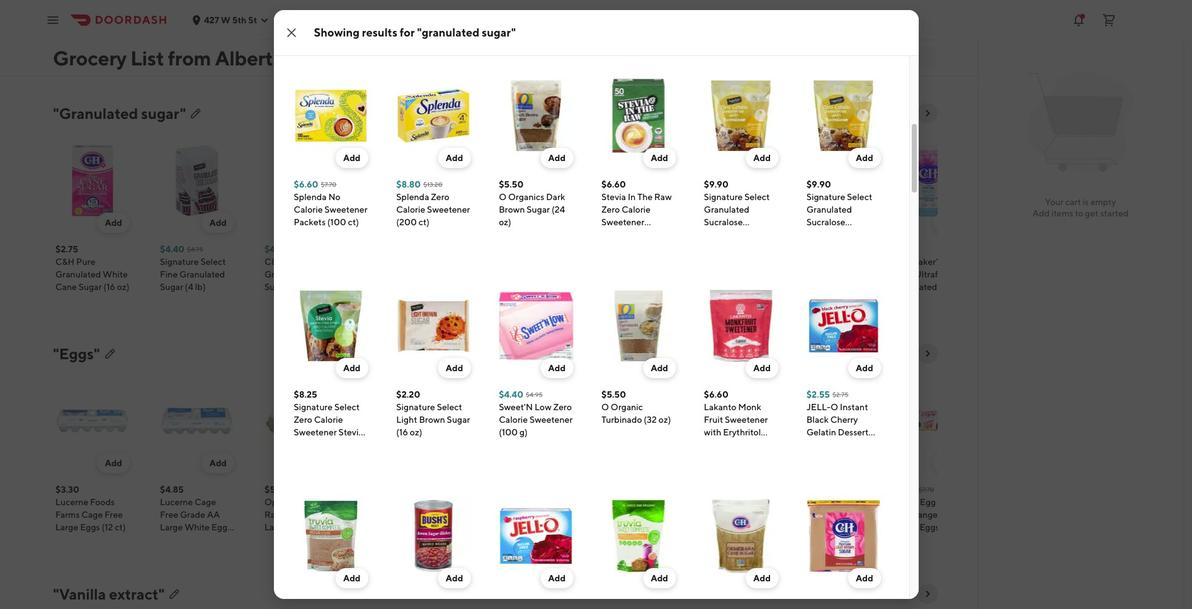 Task type: describe. For each thing, give the bounding box(es) containing it.
2 see from the top
[[843, 349, 859, 359]]

sugar inside signature select granulated pure sugar cane (10 lb)
[[578, 282, 601, 292]]

oz) inside $8.25 signature select zero calorie sweetener stevia granulated (9.7 oz)
[[294, 453, 306, 463]]

427 w 5th st button
[[192, 15, 270, 25]]

$4.95 inside $4.40 $4.95 lucerne foods sweet cream butter unsalted (16 oz)
[[82, 5, 99, 13]]

fine
[[160, 270, 178, 280]]

o inside $2.55 $2.75 jell-o instant black cherry gelatin dessert mix sugar free (0.6 oz)
[[831, 403, 838, 413]]

eggland's best cage-free brown eggs large (18 ct)
[[474, 498, 545, 533]]

$4.40 for $4.40 $4.95 sweet'n low zero calorie sweetener (100 g)
[[499, 390, 524, 400]]

splenda no calorie sweetener packets (100 ct) image
[[294, 79, 368, 153]]

stevia inside $8.25 signature select zero calorie sweetener stevia granulated (9.7 oz)
[[339, 428, 363, 438]]

(8 inside $4.95 $7.15 kerrygold pure irish two unsalted butter sticks (8 oz)
[[736, 42, 744, 52]]

pure inside '$2.75 c&h pure granulated white cane sugar (16 oz)'
[[76, 257, 95, 267]]

oz) inside '$2.75 c&h pure granulated white cane sugar (16 oz)'
[[117, 282, 129, 292]]

(4 inside $8.25 c&h baker's pure cane ultrafine granulated sugar (4 lb)
[[892, 295, 900, 305]]

showing results for "granulated sugar"
[[314, 26, 516, 39]]

butter inside $8.80 land o'lakes unsalted butter sticks (4 ct)
[[302, 29, 328, 39]]

started
[[1101, 209, 1129, 219]]

$6.60 $7.70 splenda no calorie sweetener packets (100 ct)
[[294, 180, 368, 227]]

$2.20
[[396, 390, 420, 400]]

oz) inside '$9.90 signature select granulated sucralose sweetener (9.7 oz)'
[[868, 230, 881, 240]]

grocery list from albertsons
[[53, 46, 314, 70]]

$5.50 for $5.50 o organics dark brown sugar (24 oz)
[[499, 180, 524, 190]]

$5.50 challenge butter unsalted whipped butter (8 oz)
[[892, 4, 961, 64]]

$4.40 for $4.40 $4.95 lucerne foods sweet cream butter unsalted (16 oz)
[[55, 4, 80, 14]]

oz) inside the $4.95 $7.15 kerrygold grass- fed pure irish unsalted butter (8 oz)
[[369, 54, 382, 64]]

c&h pure cane granulated white sugar (10 lb)
[[787, 257, 860, 292]]

next image
[[923, 108, 933, 118]]

showing results for "granulated sugar" dialog
[[274, 0, 919, 610]]

(18 inside $5.70 lucerne xl cage free eggs (18 ct)
[[829, 510, 841, 520]]

open menu image
[[45, 12, 60, 27]]

zero inside $4.40 $4.95 sweet'n low zero calorie sweetener (100 g)
[[553, 403, 572, 413]]

cane inside signature select granulated pure sugar cane (10 lb)
[[603, 282, 625, 292]]

splenda zero calorie sweetener (200 ct) image
[[396, 79, 471, 153]]

(0.6
[[807, 453, 823, 463]]

large inside $3.30 lucerne foods farms cage free large eggs (12 ct)
[[55, 523, 78, 533]]

kerrygold for pure
[[369, 16, 409, 26]]

free inside $3.30 lucerne foods farms cage free large eggs (12 ct)
[[105, 510, 123, 520]]

lucerne inside $4.40 $4.95 lucerne foods sweet cream butter unsalted (16 oz)
[[55, 16, 88, 26]]

0 vertical spatial update list image
[[329, 53, 339, 63]]

$5.50 o organics dark brown sugar (24 oz)
[[499, 180, 565, 227]]

stevia in the raw zero calorie sweetener packets (50 ct) image
[[602, 79, 676, 153]]

from
[[168, 46, 211, 70]]

$3.30
[[55, 485, 79, 495]]

$9.90 inside "$9.90 signature select granulated sucralose sweetener pouch (9.7 oz)"
[[704, 180, 729, 190]]

$4.95 for pure
[[369, 4, 393, 14]]

free inside $2.55 $2.75 jell-o instant black cherry gelatin dessert mix sugar free (0.6 oz)
[[848, 440, 867, 450]]

427 w 5th st
[[204, 15, 257, 25]]

irish for butter
[[683, 29, 700, 39]]

pure inside 'c&h pure cane granulated white sugar (10 lb)'
[[808, 257, 827, 267]]

monk
[[738, 403, 761, 413]]

unsalted inside $8.80 land o'lakes unsalted butter sticks (4 ct)
[[265, 29, 301, 39]]

$2.55 $2.75 jell-o instant black cherry gelatin dessert mix sugar free (0.6 oz)
[[807, 390, 869, 463]]

oz) inside $2.55 $2.75 jell-o instant black cherry gelatin dessert mix sugar free (0.6 oz)
[[825, 453, 838, 463]]

next image for "vanilla extract"
[[923, 590, 933, 600]]

(9.7 inside '$9.90 signature select granulated sucralose sweetener (9.7 oz)'
[[852, 230, 867, 240]]

close showing results for "granulated sugar" image
[[284, 25, 299, 40]]

organics for o organics organic granulated cane sugar (32 oz)
[[378, 257, 415, 267]]

light
[[396, 415, 417, 425]]

results
[[362, 26, 398, 39]]

o organic turbinado (32 oz) image
[[602, 289, 676, 363]]

fed
[[369, 29, 385, 39]]

jell-o instant black cherry gelatin dessert mix sugar free (0.6 oz) image
[[807, 289, 881, 363]]

best
[[515, 498, 533, 508]]

$4.95 $7.15 kerrygold pure irish two unsalted butter sticks (8 oz)
[[683, 4, 756, 64]]

1 vertical spatial update list image
[[170, 590, 180, 600]]

"granulated
[[417, 26, 480, 39]]

raised
[[404, 510, 431, 520]]

brown inside o organics grade a large brown eggs (12 ct)
[[611, 510, 637, 520]]

c&h for c&h baker's pure cane ultrafine granulated sugar (4 lb)
[[892, 257, 911, 267]]

for
[[400, 26, 415, 39]]

cherry
[[831, 415, 858, 425]]

c&h for c&h pure cane granulated white sugar (4 lb)
[[265, 257, 284, 267]]

granulated inside $4.40 c&h pure cane granulated white sugar (4 lb)
[[265, 270, 310, 280]]

$5.50 for $5.50 challenge butter unsalted whipped butter (8 oz)
[[892, 4, 917, 14]]

challenge for $5.50
[[892, 16, 933, 26]]

(9.7 inside "$9.90 signature select granulated sucralose sweetener pouch (9.7 oz)"
[[704, 243, 719, 253]]

c&h pure cane light brown sugar zip pak (32 oz) image
[[807, 500, 881, 574]]

all for sugar"
[[860, 108, 870, 118]]

"vanilla extract"
[[53, 586, 165, 603]]

$8.25 for signature
[[294, 390, 317, 400]]

land
[[265, 16, 285, 26]]

Search Albertsons search field
[[701, 51, 928, 65]]

0 horizontal spatial sugar"
[[141, 105, 186, 122]]

oz) inside $5.50 challenge butter unsalted whipped butter (8 oz)
[[902, 54, 914, 64]]

organic for (64
[[683, 270, 715, 280]]

get
[[1085, 209, 1099, 219]]

$5.50 for $5.50
[[834, 602, 851, 609]]

list
[[130, 46, 164, 70]]

instant
[[840, 403, 868, 413]]

pouch
[[749, 230, 775, 240]]

calorie for $6.60 $7.70 splenda no calorie sweetener packets (100 ct)
[[294, 205, 323, 215]]

lucerne for $5.70
[[787, 498, 820, 508]]

notification bell image
[[1072, 12, 1087, 27]]

$8.80 $13.20 splenda zero calorie sweetener (200 ct)
[[396, 180, 470, 227]]

calorie for $8.80 $13.20 splenda zero calorie sweetener (200 ct)
[[396, 205, 425, 215]]

(100 for g)
[[499, 428, 518, 438]]

kerrygold for unsalted
[[474, 16, 513, 26]]

erythritol
[[723, 428, 761, 438]]

eggs inside $4.85 lucerne cage free grade aa large white eggs (18 ct)
[[211, 523, 231, 533]]

lakanto
[[704, 403, 737, 413]]

(18 inside the eggland's best cage-free brown eggs large (18 ct)
[[520, 523, 532, 533]]

see for sugar"
[[843, 108, 859, 118]]

butter inside $4.95 $7.15 kerrygold pure irish unsalted butter (8 oz)
[[474, 42, 499, 52]]

signature select granulated sucralose sweetener (9.7 oz) image
[[807, 79, 881, 153]]

organics inside $5.50 o organics dark brown sugar (24 oz)
[[508, 192, 545, 202]]

signature select granulated pure sugar cane (10 lb)
[[578, 257, 651, 292]]

2 see all from the top
[[843, 349, 870, 359]]

see for extract"
[[843, 590, 859, 600]]

sweet'n low zero calorie sweetener (100 g) image
[[499, 289, 573, 363]]

sweetener inside '$9.90 signature select granulated sucralose sweetener (9.7 oz)'
[[807, 230, 850, 240]]

$4.40 c&h pure cane granulated white sugar (4 lb)
[[265, 244, 337, 292]]

cane inside '$2.75 c&h pure granulated white cane sugar (16 oz)'
[[55, 282, 77, 292]]

$13.20
[[423, 181, 443, 188]]

delete list image
[[357, 53, 367, 63]]

$4.95 $7.15 kerrygold pure irish unsalted butter (8 oz)
[[474, 4, 534, 52]]

signature for $9.90 signature select granulated sucralose sweetener (9.7 oz)
[[807, 192, 846, 202]]

two
[[702, 29, 718, 39]]

granulated inside $8.25 signature select zero calorie sweetener stevia granulated (9.7 oz)
[[294, 440, 339, 450]]

oz) inside $5.50 o organics dark brown sugar (24 oz)
[[499, 217, 511, 227]]

sweetener inside "$9.90 signature select granulated sucralose sweetener pouch (9.7 oz)"
[[704, 230, 747, 240]]

pasture-
[[369, 510, 404, 520]]

$4.20
[[160, 4, 184, 14]]

o organics dark brown sugar (24 oz) image
[[499, 79, 573, 153]]

grass-
[[410, 16, 437, 26]]

style
[[201, 42, 221, 52]]

sticks inside $8.80 land o'lakes unsalted butter sticks (4 ct)
[[265, 42, 288, 52]]

large inside 'lucerne white eggs extra large (12 ct)'
[[727, 510, 750, 520]]

truvia sweet complete calorie free granulated all purpose stevia leaf extract sweetener (14 oz) image
[[602, 500, 676, 574]]

$5.70 lucerne xl cage free eggs (18 ct)
[[787, 485, 856, 520]]

$7.15 $8.80 tillamook extra creamy unsalted butter sticks (16 oz)
[[787, 4, 857, 64]]

oz) inside $4.95 $7.15 kerrygold pure irish two unsalted butter sticks (8 oz)
[[683, 54, 695, 64]]

$6.60 for $6.60 $7.70 happy egg co. free range large brown eggs (12 ct)
[[892, 485, 917, 495]]

$7.70 for egg
[[919, 486, 935, 494]]

signature for $9.90 signature select granulated sucralose sweetener pouch (9.7 oz)
[[704, 192, 743, 202]]

cage inside $5.70 lucerne xl cage free eggs (18 ct)
[[835, 498, 856, 508]]

$9.90 signature select granulated sucralose sweetener pouch (9.7 oz)
[[704, 180, 775, 253]]

turbinado
[[602, 415, 642, 425]]

o organics organic granulated cane sugar (32 oz)
[[369, 257, 438, 305]]

$4.40 for $4.40 c&h pure cane granulated white sugar (4 lb)
[[265, 244, 289, 254]]

granulated inside o organics organic granulated cane sugar (64 oz)
[[683, 282, 728, 292]]

sweetener inside $6.60 $7.70 splenda no calorie sweetener packets (100 ct)
[[325, 205, 368, 215]]

ultrafine
[[915, 270, 951, 280]]

$3.85
[[423, 602, 439, 609]]

(10 for sugar
[[812, 282, 825, 292]]

sweetener inside $8.80 $13.20 splenda zero calorie sweetener (200 ct)
[[427, 205, 470, 215]]

sugar inside o organics organic granulated cane sugar (32 oz)
[[369, 295, 392, 305]]

mix
[[807, 440, 822, 450]]

range inside $5.50 open nature free range brown aa large eggs (12 ct)
[[265, 510, 291, 520]]

eggs inside $5.50 open nature free range brown aa large eggs (12 ct)
[[289, 523, 309, 533]]

see all button for sugar"
[[836, 103, 878, 123]]

$5.50 o organic turbinado (32 oz)
[[602, 390, 671, 425]]

oz) inside o organics organic granulated cane sugar (32 oz)
[[409, 295, 421, 305]]

$2.20 signature select light brown sugar (16 oz)
[[396, 390, 470, 438]]

(100 for ct)
[[327, 217, 346, 227]]

no
[[328, 192, 341, 202]]

$8.25 c&h baker's pure cane ultrafine granulated sugar (4 lb)
[[892, 244, 963, 305]]

pure inside $4.40 c&h pure cane granulated white sugar (4 lb)
[[285, 257, 305, 267]]

(4 inside $4.40 $4.75 signature select fine granulated sugar (4 lb)
[[185, 282, 193, 292]]

update list image for "granulated sugar"
[[191, 108, 201, 118]]

cane inside $8.25 c&h baker's pure cane ultrafine granulated sugar (4 lb)
[[892, 270, 913, 280]]

cane inside 'c&h pure cane granulated white sugar (10 lb)'
[[829, 257, 851, 267]]

large inside o organics grade a large brown eggs (12 ct)
[[586, 510, 609, 520]]

st
[[248, 15, 257, 25]]

packets inside $6.60 stevia in the raw zero calorie sweetener packets (50 ct)
[[602, 230, 633, 240]]

see all for extract"
[[843, 590, 870, 600]]

happy
[[892, 498, 918, 508]]

ct) inside vital farms pasture-raised grade a large eggs (12 ct)
[[404, 535, 415, 546]]

427
[[204, 15, 219, 25]]

sugar inside $2.55 $2.75 jell-o instant black cherry gelatin dessert mix sugar free (0.6 oz)
[[823, 440, 847, 450]]

$2.75 for $2.75
[[525, 602, 541, 609]]

$4.95 for unsalted
[[474, 4, 497, 14]]

cart
[[1066, 197, 1081, 207]]

is
[[1083, 197, 1089, 207]]

c&h pure cane granulated sugar carton (4 lb)
[[474, 257, 544, 292]]

cane inside $4.40 c&h pure cane granulated white sugar (4 lb)
[[306, 257, 328, 267]]

butter inside $7.15 $8.80 tillamook extra creamy unsalted butter sticks (16 oz)
[[787, 42, 813, 52]]

oz) inside the $6.60 lakanto monk fruit sweetener with erythritol classic (8.29 oz)
[[756, 440, 769, 450]]

$2.75 inside $2.55 $2.75 jell-o instant black cherry gelatin dessert mix sugar free (0.6 oz)
[[833, 391, 849, 399]]

sugar inside $4.40 $4.75 signature select fine granulated sugar (4 lb)
[[160, 282, 183, 292]]

$4.40 for $4.40 $4.75 signature select fine granulated sugar (4 lb)
[[160, 244, 185, 254]]

sugar inside $2.20 signature select light brown sugar (16 oz)
[[447, 415, 470, 425]]

$5.70
[[787, 485, 811, 495]]

(50
[[635, 230, 650, 240]]

select for $9.90 signature select granulated sucralose sweetener pouch (9.7 oz)
[[745, 192, 770, 202]]

whipped
[[892, 42, 930, 52]]

(12 inside 'lucerne white eggs extra large (12 ct)'
[[683, 523, 694, 533]]

grade for $4.85 lucerne cage free grade aa large white eggs (18 ct)
[[180, 510, 205, 520]]

oz) inside o organics organic granulated cane sugar (64 oz)
[[723, 295, 736, 305]]

sugar inside '$2.75 c&h pure granulated white cane sugar (16 oz)'
[[79, 282, 102, 292]]

pure inside 'c&h pure cane granulated sugar carton (4 lb)'
[[495, 257, 514, 267]]

vital
[[369, 498, 388, 508]]

lucerne white eggs extra large (12 ct)
[[683, 498, 750, 533]]

o organics organic granulated cane sugar (64 oz)
[[683, 257, 752, 305]]

stevia inside $6.60 stevia in the raw zero calorie sweetener packets (50 ct)
[[602, 192, 626, 202]]

$5.50 open nature free range brown aa large eggs (12 ct)
[[265, 485, 338, 533]]

extra for white
[[704, 510, 726, 520]]

o'lakes
[[287, 16, 319, 26]]

ct) inside $8.80 land o'lakes unsalted butter sticks (4 ct)
[[300, 42, 311, 52]]

extract"
[[109, 586, 165, 603]]

a inside o organics grade a large brown eggs (12 ct)
[[578, 510, 585, 520]]

$5.50 for $5.50 o organic turbinado (32 oz)
[[602, 390, 626, 400]]

(4 inside $4.40 c&h pure cane granulated white sugar (4 lb)
[[290, 282, 298, 292]]

$4.85
[[160, 485, 184, 495]]

butter inside $4.40 $4.95 lucerne foods sweet cream butter unsalted (16 oz)
[[55, 42, 81, 52]]

$6.60 for $6.60 $7.70 splenda no calorie sweetener packets (100 ct)
[[294, 180, 318, 190]]

zero inside $8.80 $13.20 splenda zero calorie sweetener (200 ct)
[[431, 192, 450, 202]]

items
[[1052, 209, 1074, 219]]

raw
[[655, 192, 672, 202]]

$4.40 $4.95 lucerne foods sweet cream butter unsalted (16 oz)
[[55, 4, 119, 64]]

to
[[1075, 209, 1084, 219]]

empty retail cart image
[[1022, 63, 1140, 181]]

dark
[[546, 192, 565, 202]]

eggs inside $5.70 lucerne xl cage free eggs (18 ct)
[[808, 510, 827, 520]]

next image for "eggs"
[[923, 349, 933, 359]]

showing
[[314, 26, 360, 39]]

oz) inside $4.40 $4.95 lucerne foods sweet cream butter unsalted (16 oz)
[[69, 54, 81, 64]]

$6.60 for $6.60 stevia in the raw zero calorie sweetener packets (50 ct)
[[602, 180, 626, 190]]

$6.60 $7.70 happy egg co. free range large brown eggs (12 ct)
[[892, 485, 966, 533]]

sweetener inside $4.40 $4.95 sweet'n low zero calorie sweetener (100 g)
[[530, 415, 573, 425]]

o inside $5.50 o organic turbinado (32 oz)
[[602, 403, 609, 413]]

"granulated
[[53, 105, 138, 122]]

signature select granulated sucralose sweetener pouch (9.7 oz) image
[[704, 79, 779, 153]]



Task type: locate. For each thing, give the bounding box(es) containing it.
unsalted right "granulated
[[493, 29, 529, 39]]

$4.95 up two
[[683, 4, 707, 14]]

unsalted down results
[[369, 42, 405, 52]]

granulated inside o organics organic granulated cane sugar (32 oz)
[[369, 282, 415, 292]]

free inside $5.70 lucerne xl cage free eggs (18 ct)
[[787, 510, 806, 520]]

(10
[[626, 282, 639, 292], [812, 282, 825, 292]]

$2.75 inside '$2.75 c&h pure granulated white cane sugar (16 oz)'
[[55, 244, 78, 254]]

0 horizontal spatial irish
[[407, 29, 424, 39]]

0 horizontal spatial cage
[[81, 510, 103, 520]]

nature
[[289, 498, 317, 508]]

1 horizontal spatial update list image
[[191, 108, 201, 118]]

0 horizontal spatial extra
[[704, 510, 726, 520]]

(4 inside $8.80 land o'lakes unsalted butter sticks (4 ct)
[[290, 42, 299, 52]]

unsalted inside $4.95 $7.15 kerrygold pure irish unsalted butter (8 oz)
[[493, 29, 529, 39]]

unsalted inside the $4.95 $7.15 kerrygold grass- fed pure irish unsalted butter (8 oz)
[[369, 42, 405, 52]]

0 horizontal spatial farms
[[55, 510, 80, 520]]

0 vertical spatial (9.7
[[852, 230, 867, 240]]

(200
[[396, 217, 417, 227]]

open
[[265, 498, 288, 508]]

3 sticks from the left
[[815, 42, 839, 52]]

(9.7
[[852, 230, 867, 240], [704, 243, 719, 253], [341, 440, 356, 450]]

sticks down creamy
[[815, 42, 839, 52]]

pure inside the $4.95 $7.15 kerrygold grass- fed pure irish unsalted butter (8 oz)
[[386, 29, 405, 39]]

2 vertical spatial (18
[[160, 535, 172, 546]]

1 all from the top
[[860, 108, 870, 118]]

2 vertical spatial see all
[[843, 590, 870, 600]]

0 vertical spatial $7.70
[[321, 181, 337, 188]]

0 horizontal spatial $8.25
[[294, 390, 317, 400]]

brown
[[499, 205, 525, 215], [419, 415, 445, 425], [292, 510, 318, 520], [519, 510, 545, 520], [611, 510, 637, 520], [892, 523, 918, 533]]

unsalted up european
[[160, 29, 196, 39]]

0 vertical spatial foods
[[90, 16, 115, 26]]

(8 inside $4.95 $7.15 kerrygold pure irish unsalted butter (8 oz)
[[501, 42, 510, 52]]

1 vertical spatial (100
[[499, 428, 518, 438]]

sugar inside $4.40 c&h pure cane granulated white sugar (4 lb)
[[265, 282, 288, 292]]

butter inside the $4.20 challenge butter unsalted european style (8 oz)
[[203, 16, 229, 26]]

2 irish from the left
[[474, 29, 491, 39]]

1 vertical spatial foods
[[90, 498, 115, 508]]

farms inside $3.30 lucerne foods farms cage free large eggs (12 ct)
[[55, 510, 80, 520]]

$8.80 land o'lakes unsalted butter sticks (4 ct)
[[265, 4, 328, 52]]

1 horizontal spatial (32
[[644, 415, 657, 425]]

1 vertical spatial all
[[860, 349, 870, 359]]

0 horizontal spatial aa
[[207, 510, 220, 520]]

2 see all button from the top
[[836, 344, 878, 364]]

range down egg
[[912, 510, 938, 520]]

0 vertical spatial (18
[[829, 510, 841, 520]]

2 horizontal spatial (9.7
[[852, 230, 867, 240]]

packets left (50
[[602, 230, 633, 240]]

$7.15 for oz)
[[500, 5, 514, 13]]

lucerne down '$5.70'
[[787, 498, 820, 508]]

unsalted inside $4.40 $4.95 lucerne foods sweet cream butter unsalted (16 oz)
[[83, 42, 119, 52]]

c&h demerara cane sugar light golden color bag (32 oz) image
[[704, 500, 779, 574]]

0 vertical spatial 0 in cart. click to edit quantity image
[[934, 213, 966, 233]]

lucerne down $4.85
[[160, 498, 193, 508]]

range inside $6.60 $7.70 happy egg co. free range large brown eggs (12 ct)
[[912, 510, 938, 520]]

signature select zero calorie sweetener stevia granulated (9.7 oz) image
[[294, 289, 368, 363]]

european
[[160, 42, 199, 52]]

"eggs"
[[53, 345, 100, 363]]

large
[[586, 510, 609, 520], [727, 510, 750, 520], [940, 510, 963, 520], [55, 523, 78, 533], [160, 523, 183, 533], [265, 523, 287, 533], [404, 523, 427, 533], [495, 523, 518, 533]]

select for $8.25 signature select zero calorie sweetener stevia granulated (9.7 oz)
[[334, 403, 360, 413]]

signature for $2.20 signature select light brown sugar (16 oz)
[[396, 403, 435, 413]]

1 sucralose from the left
[[704, 217, 743, 227]]

(10 inside 'c&h pure cane granulated white sugar (10 lb)'
[[812, 282, 825, 292]]

0 vertical spatial a
[[578, 510, 585, 520]]

$7.70 up egg
[[919, 486, 935, 494]]

$4.85 lucerne cage free grade aa large white eggs (18 ct)
[[160, 485, 231, 546]]

0 items, open order cart image
[[1102, 12, 1117, 27]]

0 horizontal spatial $7.70
[[321, 181, 337, 188]]

1 vertical spatial a
[[396, 523, 403, 533]]

$4.40
[[55, 4, 80, 14], [160, 244, 185, 254], [265, 244, 289, 254], [499, 390, 524, 400]]

sucralose up o organics organic granulated cane sugar (64 oz)
[[704, 217, 743, 227]]

sugar inside 'c&h pure cane granulated sugar carton (4 lb)'
[[521, 270, 544, 280]]

unsalted up 'search albertsons' search box
[[821, 29, 857, 39]]

2 splenda from the left
[[396, 192, 429, 202]]

2 0 in cart. click to edit quantity image from the top
[[934, 454, 966, 474]]

2 range from the left
[[912, 510, 938, 520]]

organic
[[369, 270, 401, 280], [683, 270, 715, 280], [611, 403, 643, 413]]

challenge up whipped
[[892, 16, 933, 26]]

2 challenge from the left
[[892, 16, 933, 26]]

lb) inside signature select granulated pure sugar cane (10 lb)
[[641, 282, 651, 292]]

sticks down two
[[710, 42, 734, 52]]

jell-o sugar free gelatin mix raspberry (0.6 oz) image
[[499, 500, 573, 574]]

0 horizontal spatial kerrygold
[[369, 16, 409, 26]]

extra inside 'lucerne white eggs extra large (12 ct)'
[[704, 510, 726, 520]]

2 kerrygold from the left
[[474, 16, 513, 26]]

challenge for $4.20
[[160, 16, 201, 26]]

a right jell-o sugar free gelatin mix raspberry (0.6 oz) 'image'
[[578, 510, 585, 520]]

signature inside $4.40 $4.75 signature select fine granulated sugar (4 lb)
[[160, 257, 199, 267]]

$4.40 $4.95 sweet'n low zero calorie sweetener (100 g)
[[499, 390, 573, 438]]

1 horizontal spatial challenge
[[892, 16, 933, 26]]

2 vertical spatial (9.7
[[341, 440, 356, 450]]

1 vertical spatial packets
[[602, 230, 633, 240]]

unsalted inside $4.95 $7.15 kerrygold pure irish two unsalted butter sticks (8 oz)
[[720, 29, 756, 39]]

ct) inside $6.60 $7.70 splenda no calorie sweetener packets (100 ct)
[[348, 217, 359, 227]]

$6.60 inside $6.60 $7.70 happy egg co. free range large brown eggs (12 ct)
[[892, 485, 917, 495]]

organic down (200
[[369, 270, 401, 280]]

g)
[[520, 428, 528, 438]]

sucralose for (9.7
[[807, 217, 846, 227]]

3 all from the top
[[860, 590, 870, 600]]

0 horizontal spatial packets
[[294, 217, 326, 227]]

1 horizontal spatial farms
[[390, 498, 414, 508]]

2 horizontal spatial organic
[[683, 270, 715, 280]]

lb) inside $4.40 $4.75 signature select fine granulated sugar (4 lb)
[[195, 282, 206, 292]]

2 aa from the left
[[320, 510, 333, 520]]

see
[[843, 108, 859, 118], [843, 349, 859, 359], [843, 590, 859, 600]]

low
[[535, 403, 552, 413]]

$8.25 signature select zero calorie sweetener stevia granulated (9.7 oz)
[[294, 390, 363, 463]]

update list image right "eggs"
[[105, 349, 115, 359]]

$6.60 for $6.60 lakanto monk fruit sweetener with erythritol classic (8.29 oz)
[[704, 390, 729, 400]]

large inside $4.85 lucerne cage free grade aa large white eggs (18 ct)
[[160, 523, 183, 533]]

cane
[[306, 257, 328, 267], [515, 257, 537, 267], [829, 257, 851, 267], [892, 270, 913, 280], [55, 282, 77, 292], [416, 282, 438, 292], [603, 282, 625, 292], [730, 282, 752, 292]]

c&h inside '$2.75 c&h pure granulated white cane sugar (16 oz)'
[[55, 257, 75, 267]]

brown inside $5.50 o organics dark brown sugar (24 oz)
[[499, 205, 525, 215]]

unsalted down land at top
[[265, 29, 301, 39]]

1 next image from the top
[[923, 349, 933, 359]]

a down pasture-
[[396, 523, 403, 533]]

sucralose up 'c&h pure cane granulated white sugar (10 lb)'
[[807, 217, 846, 227]]

update list image
[[191, 108, 201, 118], [105, 349, 115, 359]]

1 see all button from the top
[[836, 103, 878, 123]]

0 horizontal spatial range
[[265, 510, 291, 520]]

1 vertical spatial see
[[843, 349, 859, 359]]

1 horizontal spatial $8.25
[[892, 244, 915, 254]]

0 vertical spatial see all
[[843, 108, 870, 118]]

1 horizontal spatial aa
[[320, 510, 333, 520]]

oz) inside $4.95 $7.15 kerrygold pure irish unsalted butter (8 oz)
[[511, 42, 524, 52]]

extra inside $7.15 $8.80 tillamook extra creamy unsalted butter sticks (16 oz)
[[828, 16, 849, 26]]

0 in cart. click to edit quantity image for "granulated sugar"
[[934, 213, 966, 233]]

challenge inside the $4.20 challenge butter unsalted european style (8 oz)
[[160, 16, 201, 26]]

(18 down $4.85
[[160, 535, 172, 546]]

eggs
[[683, 510, 703, 520], [808, 510, 827, 520], [80, 523, 100, 533], [211, 523, 231, 533], [289, 523, 309, 533], [474, 523, 494, 533], [578, 523, 598, 533], [920, 523, 940, 533], [369, 535, 389, 546]]

2 vertical spatial see
[[843, 590, 859, 600]]

(12 inside o organics grade a large brown eggs (12 ct)
[[600, 523, 611, 533]]

0 vertical spatial all
[[860, 108, 870, 118]]

2 sticks from the left
[[710, 42, 734, 52]]

1 horizontal spatial stevia
[[602, 192, 626, 202]]

irish inside $4.95 $7.15 kerrygold pure irish unsalted butter (8 oz)
[[474, 29, 491, 39]]

(18 inside $4.85 lucerne cage free grade aa large white eggs (18 ct)
[[160, 535, 172, 546]]

farms up raised
[[390, 498, 414, 508]]

$8.25 for c&h
[[892, 244, 915, 254]]

2 horizontal spatial grade
[[626, 498, 651, 508]]

0 horizontal spatial grade
[[180, 510, 205, 520]]

oz)
[[511, 42, 524, 52], [69, 54, 81, 64], [160, 54, 172, 64], [369, 54, 382, 64], [683, 54, 695, 64], [787, 54, 800, 64], [902, 54, 914, 64], [499, 217, 511, 227], [868, 230, 881, 240], [721, 243, 733, 253], [117, 282, 129, 292], [409, 295, 421, 305], [723, 295, 736, 305], [659, 415, 671, 425], [410, 428, 422, 438], [756, 440, 769, 450], [294, 453, 306, 463], [825, 453, 838, 463]]

1 vertical spatial 0 in cart. click to edit quantity image
[[934, 454, 966, 474]]

sugar" right "granulated
[[482, 26, 516, 39]]

lucerne down classic
[[683, 498, 716, 508]]

lucerne down $3.30
[[55, 498, 88, 508]]

0 vertical spatial grade
[[626, 498, 651, 508]]

calorie inside $4.40 $4.95 sweet'n low zero calorie sweetener (100 g)
[[499, 415, 528, 425]]

0 vertical spatial see all button
[[836, 103, 878, 123]]

signature inside $8.25 signature select zero calorie sweetener stevia granulated (9.7 oz)
[[294, 403, 333, 413]]

2 c&h from the left
[[265, 257, 284, 267]]

1 horizontal spatial sucralose
[[807, 217, 846, 227]]

(12 inside vital farms pasture-raised grade a large eggs (12 ct)
[[391, 535, 402, 546]]

eggland's
[[474, 498, 513, 508]]

1 kerrygold from the left
[[369, 16, 409, 26]]

0 in cart. click to edit quantity image
[[934, 213, 966, 233], [934, 454, 966, 474]]

free
[[848, 440, 867, 450], [319, 498, 338, 508], [105, 510, 123, 520], [160, 510, 178, 520], [499, 510, 517, 520], [787, 510, 806, 520], [892, 510, 910, 520]]

lb) inside 'c&h pure cane granulated white sugar (10 lb)'
[[827, 282, 837, 292]]

o inside o organics organic granulated cane sugar (32 oz)
[[369, 257, 377, 267]]

w
[[221, 15, 230, 25]]

kerrygold for two
[[683, 16, 722, 26]]

albertsons
[[215, 46, 314, 70]]

sucralose for pouch
[[704, 217, 743, 227]]

sweet'n
[[499, 403, 533, 413]]

see all
[[843, 108, 870, 118], [843, 349, 870, 359], [843, 590, 870, 600]]

3 irish from the left
[[683, 29, 700, 39]]

large inside $6.60 $7.70 happy egg co. free range large brown eggs (12 ct)
[[940, 510, 963, 520]]

white inside $4.40 c&h pure cane granulated white sugar (4 lb)
[[312, 270, 337, 280]]

1 vertical spatial next image
[[923, 590, 933, 600]]

1 0 in cart. click to edit quantity image from the top
[[934, 213, 966, 233]]

$7.15 for butter
[[395, 5, 410, 13]]

1 foods from the top
[[90, 16, 115, 26]]

2 horizontal spatial kerrygold
[[683, 16, 722, 26]]

$9.90 signature select granulated sucralose sweetener (9.7 oz)
[[807, 180, 881, 240]]

organic inside o organics organic granulated cane sugar (32 oz)
[[369, 270, 401, 280]]

1 challenge from the left
[[160, 16, 201, 26]]

$7.15 inside $4.95 $7.15 kerrygold pure irish two unsalted butter sticks (8 oz)
[[709, 5, 724, 13]]

brown inside $6.60 $7.70 happy egg co. free range large brown eggs (12 ct)
[[892, 523, 918, 533]]

0 horizontal spatial stevia
[[339, 428, 363, 438]]

0 horizontal spatial update list image
[[105, 349, 115, 359]]

1 vertical spatial (9.7
[[704, 243, 719, 253]]

0 vertical spatial $8.25
[[892, 244, 915, 254]]

1 sticks from the left
[[265, 42, 288, 52]]

(8 inside the $4.95 $7.15 kerrygold grass- fed pure irish unsalted butter (8 oz)
[[435, 42, 443, 52]]

signature inside "$9.90 signature select granulated sucralose sweetener pouch (9.7 oz)"
[[704, 192, 743, 202]]

select for $2.20 signature select light brown sugar (16 oz)
[[437, 403, 462, 413]]

1 vertical spatial (32
[[644, 415, 657, 425]]

all for extract"
[[860, 590, 870, 600]]

3 see all button from the top
[[836, 585, 878, 605]]

(18
[[829, 510, 841, 520], [520, 523, 532, 533], [160, 535, 172, 546]]

lucerne up sweet at the top left
[[55, 16, 88, 26]]

kerrygold inside the $4.95 $7.15 kerrygold grass- fed pure irish unsalted butter (8 oz)
[[369, 16, 409, 26]]

$8.25 inside $8.25 c&h baker's pure cane ultrafine granulated sugar (4 lb)
[[892, 244, 915, 254]]

2 sucralose from the left
[[807, 217, 846, 227]]

$4.95 up cream
[[82, 5, 99, 13]]

$4.95 $7.15 kerrygold grass- fed pure irish unsalted butter (8 oz)
[[369, 4, 443, 64]]

0 horizontal spatial (18
[[160, 535, 172, 546]]

(18 down xl
[[829, 510, 841, 520]]

lucerne inside $4.85 lucerne cage free grade aa large white eggs (18 ct)
[[160, 498, 193, 508]]

0 vertical spatial sugar"
[[482, 26, 516, 39]]

(18 down best
[[520, 523, 532, 533]]

lb) inside $8.25 c&h baker's pure cane ultrafine granulated sugar (4 lb)
[[902, 295, 913, 305]]

(12
[[102, 523, 113, 533], [311, 523, 322, 533], [600, 523, 611, 533], [683, 523, 694, 533], [941, 523, 953, 533], [391, 535, 402, 546]]

(9.7 inside $8.25 signature select zero calorie sweetener stevia granulated (9.7 oz)
[[341, 440, 356, 450]]

free inside $4.85 lucerne cage free grade aa large white eggs (18 ct)
[[160, 510, 178, 520]]

0 vertical spatial (100
[[327, 217, 346, 227]]

1 range from the left
[[265, 510, 291, 520]]

$8.80 for $8.80 $13.20 splenda zero calorie sweetener (200 ct)
[[396, 180, 421, 190]]

1 horizontal spatial extra
[[828, 16, 849, 26]]

update list image
[[329, 53, 339, 63], [170, 590, 180, 600]]

1 horizontal spatial kerrygold
[[474, 16, 513, 26]]

splenda
[[294, 192, 327, 202], [396, 192, 429, 202]]

1 (10 from the left
[[626, 282, 639, 292]]

organic up (64
[[683, 270, 715, 280]]

4 c&h from the left
[[787, 257, 807, 267]]

2 vertical spatial all
[[860, 590, 870, 600]]

signature for $8.25 signature select zero calorie sweetener stevia granulated (9.7 oz)
[[294, 403, 333, 413]]

calorie for $8.25 signature select zero calorie sweetener stevia granulated (9.7 oz)
[[314, 415, 343, 425]]

signature select light brown sugar (16 oz) image
[[396, 289, 471, 363]]

pure inside $8.25 c&h baker's pure cane ultrafine granulated sugar (4 lb)
[[944, 257, 963, 267]]

see all button
[[836, 103, 878, 123], [836, 344, 878, 364], [836, 585, 878, 605]]

farms inside vital farms pasture-raised grade a large eggs (12 ct)
[[390, 498, 414, 508]]

farms down $3.30
[[55, 510, 80, 520]]

sticks inside $4.95 $7.15 kerrygold pure irish two unsalted butter sticks (8 oz)
[[710, 42, 734, 52]]

$7.70 up no
[[321, 181, 337, 188]]

2 vertical spatial see all button
[[836, 585, 878, 605]]

1 horizontal spatial irish
[[474, 29, 491, 39]]

xl
[[822, 498, 833, 508]]

lucerne for $3.30
[[55, 498, 88, 508]]

0 vertical spatial next image
[[923, 349, 933, 359]]

lakanto monk fruit sweetener with erythritol classic (8.29 oz) image
[[704, 289, 779, 363]]

2 (10 from the left
[[812, 282, 825, 292]]

2 horizontal spatial cage
[[835, 498, 856, 508]]

o organics grade a large brown eggs (12 ct)
[[578, 498, 651, 533]]

classic
[[704, 440, 732, 450]]

fruit
[[704, 415, 723, 425]]

sugar inside 'c&h pure cane granulated white sugar (10 lb)'
[[787, 282, 811, 292]]

see all for sugar"
[[843, 108, 870, 118]]

previous image
[[898, 590, 908, 600]]

$2.55
[[807, 390, 830, 400]]

3 c&h from the left
[[474, 257, 493, 267]]

select inside $2.20 signature select light brown sugar (16 oz)
[[437, 403, 462, 413]]

$8.80 for $8.80
[[578, 4, 603, 14]]

granulated inside $8.25 c&h baker's pure cane ultrafine granulated sugar (4 lb)
[[892, 282, 938, 292]]

organic for (32
[[369, 270, 401, 280]]

1 vertical spatial extra
[[704, 510, 726, 520]]

lb)
[[195, 282, 206, 292], [300, 282, 310, 292], [513, 282, 524, 292], [641, 282, 651, 292], [827, 282, 837, 292], [902, 295, 913, 305]]

all left next icon
[[860, 108, 870, 118]]

1 horizontal spatial (9.7
[[704, 243, 719, 253]]

(12 inside $5.50 open nature free range brown aa large eggs (12 ct)
[[311, 523, 322, 533]]

organics for o organics grade a large brown eggs (12 ct)
[[588, 498, 624, 508]]

1 vertical spatial farms
[[55, 510, 80, 520]]

$5.50 inside $5.50 open nature free range brown aa large eggs (12 ct)
[[265, 485, 289, 495]]

splenda for $8.80
[[396, 192, 429, 202]]

(100
[[327, 217, 346, 227], [499, 428, 518, 438]]

foods inside $3.30 lucerne foods farms cage free large eggs (12 ct)
[[90, 498, 115, 508]]

splenda left no
[[294, 192, 327, 202]]

sticks inside $7.15 $8.80 tillamook extra creamy unsalted butter sticks (16 oz)
[[815, 42, 839, 52]]

gelatin
[[807, 428, 836, 438]]

extra for $8.80
[[828, 16, 849, 26]]

irish for (8
[[474, 29, 491, 39]]

sugar"
[[482, 26, 516, 39], [141, 105, 186, 122]]

$7.70 for no
[[321, 181, 337, 188]]

1 vertical spatial update list image
[[105, 349, 115, 359]]

5 c&h from the left
[[892, 257, 911, 267]]

(8.29
[[734, 440, 755, 450]]

2 next image from the top
[[923, 590, 933, 600]]

0 in cart. click to edit quantity image up co.
[[934, 454, 966, 474]]

all up instant
[[860, 349, 870, 359]]

1 horizontal spatial grade
[[369, 523, 394, 533]]

sugar inside o organics organic granulated cane sugar (64 oz)
[[683, 295, 706, 305]]

$8.25
[[892, 244, 915, 254], [294, 390, 317, 400]]

$7.70 inside $6.60 $7.70 happy egg co. free range large brown eggs (12 ct)
[[919, 486, 935, 494]]

1 vertical spatial see all
[[843, 349, 870, 359]]

in
[[628, 192, 636, 202]]

(100 inside $6.60 $7.70 splenda no calorie sweetener packets (100 ct)
[[327, 217, 346, 227]]

eggs inside the eggland's best cage-free brown eggs large (18 ct)
[[474, 523, 494, 533]]

1 aa from the left
[[207, 510, 220, 520]]

granulated inside signature select granulated pure sugar cane (10 lb)
[[578, 270, 624, 280]]

eggs inside $6.60 $7.70 happy egg co. free range large brown eggs (12 ct)
[[920, 523, 940, 533]]

0 horizontal spatial (100
[[327, 217, 346, 227]]

1 horizontal spatial cage
[[195, 498, 216, 508]]

1 irish from the left
[[407, 29, 424, 39]]

white inside '$2.75 c&h pure granulated white cane sugar (16 oz)'
[[103, 270, 128, 280]]

0 horizontal spatial $2.75
[[55, 244, 78, 254]]

challenge down $4.20
[[160, 16, 201, 26]]

3 see from the top
[[843, 590, 859, 600]]

$4.95 up low
[[526, 391, 543, 399]]

1 vertical spatial $2.75
[[833, 391, 849, 399]]

(100 down no
[[327, 217, 346, 227]]

$8.80 inside $8.80 land o'lakes unsalted butter sticks (4 ct)
[[265, 4, 289, 14]]

0 horizontal spatial (10
[[626, 282, 639, 292]]

2 horizontal spatial (18
[[829, 510, 841, 520]]

sticks down close showing results for "granulated sugar" icon
[[265, 42, 288, 52]]

$7.15 for sticks
[[709, 5, 724, 13]]

sweetener inside the $6.60 lakanto monk fruit sweetener with erythritol classic (8.29 oz)
[[725, 415, 768, 425]]

0 horizontal spatial splenda
[[294, 192, 327, 202]]

white inside $4.85 lucerne cage free grade aa large white eggs (18 ct)
[[185, 523, 210, 533]]

ct) inside the eggland's best cage-free brown eggs large (18 ct)
[[533, 523, 544, 533]]

tillamook
[[787, 16, 826, 26]]

large inside the eggland's best cage-free brown eggs large (18 ct)
[[495, 523, 518, 533]]

(24
[[552, 205, 565, 215]]

sugar" down list
[[141, 105, 186, 122]]

ct) inside $6.60 stevia in the raw zero calorie sweetener packets (50 ct)
[[652, 230, 663, 240]]

0 in cart. click to edit quantity image for "eggs"
[[934, 454, 966, 474]]

0 in cart. click to edit quantity image up baker's
[[934, 213, 966, 233]]

1 horizontal spatial range
[[912, 510, 938, 520]]

lucerne for $4.85
[[160, 498, 193, 508]]

aa inside $5.50 open nature free range brown aa large eggs (12 ct)
[[320, 510, 333, 520]]

1 horizontal spatial (10
[[812, 282, 825, 292]]

1 horizontal spatial update list image
[[329, 53, 339, 63]]

c&h for c&h pure granulated white cane sugar (16 oz)
[[55, 257, 75, 267]]

1 vertical spatial see all button
[[836, 344, 878, 364]]

0 vertical spatial farms
[[390, 498, 414, 508]]

3 kerrygold from the left
[[683, 16, 722, 26]]

update list image for "eggs"
[[105, 349, 115, 359]]

cage-
[[474, 510, 499, 520]]

$4.20 challenge butter unsalted european style (8 oz)
[[160, 4, 231, 64]]

$3.30 lucerne foods farms cage free large eggs (12 ct)
[[55, 485, 126, 533]]

1 horizontal spatial sugar"
[[482, 26, 516, 39]]

truvia sweet complete calorie-free brown sweetener with stevia leaf extract (14 oz) image
[[294, 500, 368, 574]]

1 horizontal spatial sticks
[[710, 42, 734, 52]]

next image
[[923, 349, 933, 359], [923, 590, 933, 600]]

cane inside 'c&h pure cane granulated sugar carton (4 lb)'
[[515, 257, 537, 267]]

update list image right extract"
[[170, 590, 180, 600]]

1 c&h from the left
[[55, 257, 75, 267]]

(16 inside $4.40 $4.95 lucerne foods sweet cream butter unsalted (16 oz)
[[55, 54, 67, 64]]

$4.95 for two
[[683, 4, 707, 14]]

$9.90
[[704, 180, 729, 190], [807, 180, 831, 190], [319, 602, 336, 609], [626, 602, 644, 609]]

zero inside $8.25 signature select zero calorie sweetener stevia granulated (9.7 oz)
[[294, 415, 312, 425]]

organic up turbinado
[[611, 403, 643, 413]]

1 vertical spatial stevia
[[339, 428, 363, 438]]

1 vertical spatial sugar"
[[141, 105, 186, 122]]

oz) inside "$9.90 signature select granulated sucralose sweetener pouch (9.7 oz)"
[[721, 243, 733, 253]]

carton
[[474, 282, 502, 292]]

all
[[860, 108, 870, 118], [860, 349, 870, 359], [860, 590, 870, 600]]

(8
[[223, 42, 231, 52], [435, 42, 443, 52], [501, 42, 510, 52], [736, 42, 744, 52], [892, 54, 900, 64]]

organics for o organics organic granulated cane sugar (64 oz)
[[692, 257, 728, 267]]

$4.95 inside $4.40 $4.95 sweet'n low zero calorie sweetener (100 g)
[[526, 391, 543, 399]]

$4.95 up "granulated
[[474, 4, 497, 14]]

splenda down '$13.20'
[[396, 192, 429, 202]]

2 horizontal spatial sticks
[[815, 42, 839, 52]]

(16 inside $7.15 $8.80 tillamook extra creamy unsalted butter sticks (16 oz)
[[841, 42, 852, 52]]

"granulated sugar"
[[53, 105, 186, 122]]

1 vertical spatial grade
[[180, 510, 205, 520]]

3 see all from the top
[[843, 590, 870, 600]]

challenge inside $5.50 challenge butter unsalted whipped butter (8 oz)
[[892, 16, 933, 26]]

2 all from the top
[[860, 349, 870, 359]]

black
[[807, 415, 829, 425]]

0 horizontal spatial organic
[[369, 270, 401, 280]]

sugar inside $8.25 c&h baker's pure cane ultrafine granulated sugar (4 lb)
[[939, 282, 963, 292]]

$4.95 inside $4.95 $7.15 kerrygold pure irish two unsalted butter sticks (8 oz)
[[683, 4, 707, 14]]

1 vertical spatial $8.25
[[294, 390, 317, 400]]

bush's best brown sugar hickory baked beans (28 oz) image
[[396, 500, 471, 574]]

0 vertical spatial extra
[[828, 16, 849, 26]]

empty
[[1091, 197, 1117, 207]]

eggs inside vital farms pasture-raised grade a large eggs (12 ct)
[[369, 535, 389, 546]]

granulated inside $4.40 $4.75 signature select fine granulated sugar (4 lb)
[[180, 270, 225, 280]]

(64
[[708, 295, 722, 305]]

$2.75 for $2.75 c&h pure granulated white cane sugar (16 oz)
[[55, 244, 78, 254]]

2 horizontal spatial $2.75
[[833, 391, 849, 399]]

0 horizontal spatial sucralose
[[704, 217, 743, 227]]

(32 inside o organics organic granulated cane sugar (32 oz)
[[394, 295, 407, 305]]

ct)
[[300, 42, 311, 52], [348, 217, 359, 227], [419, 217, 430, 227], [652, 230, 663, 240], [843, 510, 854, 520], [115, 523, 126, 533], [324, 523, 335, 533], [533, 523, 544, 533], [613, 523, 624, 533], [696, 523, 707, 533], [955, 523, 966, 533], [173, 535, 184, 546], [404, 535, 415, 546]]

unsalted down cream
[[83, 42, 119, 52]]

irish
[[407, 29, 424, 39], [474, 29, 491, 39], [683, 29, 700, 39]]

update list image down from
[[191, 108, 201, 118]]

(12 inside $3.30 lucerne foods farms cage free large eggs (12 ct)
[[102, 523, 113, 533]]

unsalted up whipped
[[892, 29, 928, 39]]

1 vertical spatial (18
[[520, 523, 532, 533]]

2 horizontal spatial irish
[[683, 29, 700, 39]]

update list image down showing
[[329, 53, 339, 63]]

2 vertical spatial $2.75
[[525, 602, 541, 609]]

unsalted right two
[[720, 29, 756, 39]]

0 horizontal spatial (9.7
[[341, 440, 356, 450]]

$6.60 lakanto monk fruit sweetener with erythritol classic (8.29 oz)
[[704, 390, 769, 450]]

0 vertical spatial stevia
[[602, 192, 626, 202]]

2 vertical spatial grade
[[369, 523, 394, 533]]

select for $9.90 signature select granulated sucralose sweetener (9.7 oz)
[[847, 192, 873, 202]]

2 foods from the top
[[90, 498, 115, 508]]

$8.80 for $8.80 land o'lakes unsalted butter sticks (4 ct)
[[265, 4, 289, 14]]

(100 left the g)
[[499, 428, 518, 438]]

0 vertical spatial packets
[[294, 217, 326, 227]]

grade for vital farms pasture-raised grade a large eggs (12 ct)
[[369, 523, 394, 533]]

sweet
[[55, 29, 81, 39]]

sweetener
[[325, 205, 368, 215], [427, 205, 470, 215], [602, 217, 645, 227], [704, 230, 747, 240], [807, 230, 850, 240], [530, 415, 573, 425], [725, 415, 768, 425], [294, 428, 337, 438]]

1 splenda from the left
[[294, 192, 327, 202]]

$5.50 for $5.50 open nature free range brown aa large eggs (12 ct)
[[265, 485, 289, 495]]

(32 inside $5.50 o organic turbinado (32 oz)
[[644, 415, 657, 425]]

$4.40 $4.75 signature select fine granulated sugar (4 lb)
[[160, 244, 226, 292]]

1 see all from the top
[[843, 108, 870, 118]]

all left 'previous' icon
[[860, 590, 870, 600]]

baker's
[[913, 257, 942, 267]]

butter inside $4.95 $7.15 kerrygold pure irish two unsalted butter sticks (8 oz)
[[683, 42, 709, 52]]

aa
[[207, 510, 220, 520], [320, 510, 333, 520]]

packets up $4.40 c&h pure cane granulated white sugar (4 lb)
[[294, 217, 326, 227]]

splenda for $6.60
[[294, 192, 327, 202]]

$4.40 inside $4.40 $4.75 signature select fine granulated sugar (4 lb)
[[160, 244, 185, 254]]

1 horizontal spatial $7.70
[[919, 486, 935, 494]]

$4.95 up results
[[369, 4, 393, 14]]

(10 for cane
[[626, 282, 639, 292]]

jell-
[[807, 403, 831, 413]]

see all button for extract"
[[836, 585, 878, 605]]

1 see from the top
[[843, 108, 859, 118]]

range down 'open'
[[265, 510, 291, 520]]



Task type: vqa. For each thing, say whether or not it's contained in the screenshot.


